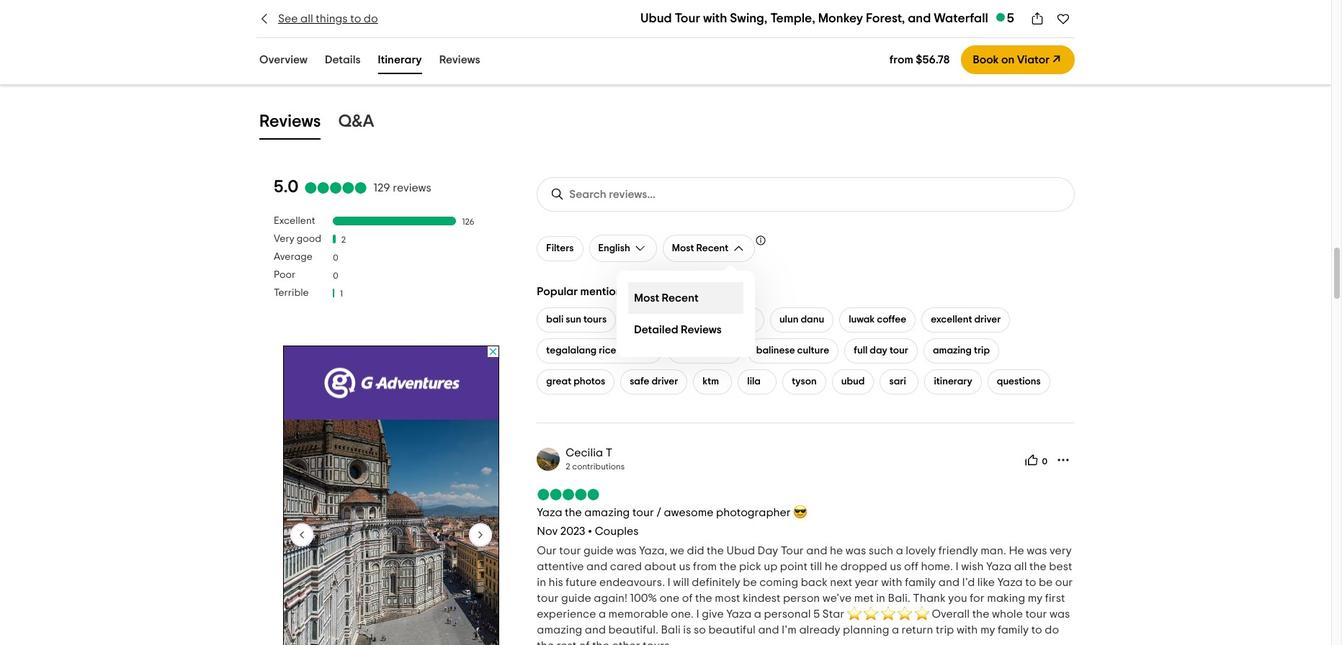 Task type: vqa. For each thing, say whether or not it's contained in the screenshot.
the best
yes



Task type: locate. For each thing, give the bounding box(es) containing it.
tour left swing, at the top right of the page
[[675, 12, 700, 25]]

driver right "safe"
[[652, 377, 678, 387]]

0 vertical spatial amazing
[[933, 346, 972, 356]]

yaza up beautiful
[[726, 609, 752, 620]]

driver inside button
[[974, 315, 1001, 325]]

trip inside 'day trip' button
[[651, 315, 667, 325]]

1 vertical spatial from
[[693, 561, 717, 573]]

driver right excellent
[[974, 315, 1001, 325]]

cecilia t image
[[537, 448, 560, 471]]

detailed
[[634, 324, 678, 335]]

do down the first
[[1045, 625, 1059, 636]]

was
[[616, 545, 637, 557], [846, 545, 866, 557], [1027, 545, 1047, 557], [1050, 609, 1070, 620]]

2 vertical spatial 0
[[1042, 457, 1048, 466]]

0 vertical spatial all
[[300, 13, 313, 24]]

reviews down photo
[[439, 54, 480, 66]]

0 vertical spatial 0
[[333, 253, 338, 262]]

up
[[764, 561, 778, 573]]

filters
[[546, 243, 574, 253]]

amazing down excellent
[[933, 346, 972, 356]]

search image
[[551, 187, 565, 202]]

5 up "already"
[[813, 609, 820, 620]]

reviews button
[[436, 50, 483, 74], [256, 109, 324, 140]]

back
[[801, 577, 828, 589]]

mentions
[[580, 286, 627, 298]]

his
[[549, 577, 563, 589]]

ktm
[[703, 377, 719, 387]]

0 vertical spatial recent
[[696, 243, 728, 253]]

very good
[[274, 234, 321, 244]]

with up the bali.
[[881, 577, 902, 589]]

tour up 'attentive' at the left bottom
[[559, 545, 581, 557]]

1 horizontal spatial 5.0 of 5 bubbles image
[[537, 489, 600, 501]]

sari button
[[880, 370, 919, 395]]

excellent
[[274, 216, 315, 226]]

0 horizontal spatial my
[[980, 625, 995, 636]]

all right see
[[300, 13, 313, 24]]

recent up detailed reviews
[[662, 292, 699, 304]]

0 horizontal spatial tour
[[675, 12, 700, 25]]

amazing trip button
[[924, 339, 999, 364]]

be left "our"
[[1039, 577, 1053, 589]]

most right the english popup button
[[672, 243, 694, 253]]

reviews left forest
[[681, 324, 722, 335]]

1 horizontal spatial 5
[[1007, 12, 1014, 25]]

pick
[[739, 561, 761, 573]]

0 button
[[1021, 449, 1052, 472]]

2
[[341, 235, 346, 244], [566, 463, 570, 471]]

from left $56.78
[[890, 54, 913, 66]]

family up thank
[[905, 577, 936, 589]]

5.0 of 5 bubbles image
[[304, 182, 368, 193], [537, 489, 600, 501]]

0 horizontal spatial us
[[679, 561, 691, 573]]

couples
[[595, 526, 639, 537]]

the up 2023
[[565, 507, 582, 519]]

great
[[546, 377, 571, 387]]

0 horizontal spatial be
[[743, 577, 757, 589]]

kindest
[[743, 593, 781, 604]]

beautiful
[[709, 625, 756, 636]]

0 horizontal spatial trip
[[651, 315, 667, 325]]

open options menu image
[[1056, 453, 1071, 468]]

safe driver
[[630, 377, 678, 387]]

bali
[[661, 625, 681, 636]]

advertisement region
[[283, 346, 499, 646]]

1 horizontal spatial 2
[[566, 463, 570, 471]]

most recent
[[672, 243, 728, 253], [634, 292, 699, 304]]

my down whole
[[980, 625, 995, 636]]

driver inside button
[[652, 377, 678, 387]]

2 vertical spatial trip
[[936, 625, 954, 636]]

with left swing, at the top right of the page
[[703, 12, 727, 25]]

q&a
[[338, 113, 374, 130]]

tour inside the yaza the amazing tour / awesome photographer 😎 nov 2023 • couples
[[632, 507, 654, 519]]

the right did
[[707, 545, 724, 557]]

1 horizontal spatial be
[[1039, 577, 1053, 589]]

ulun
[[779, 315, 799, 325]]

itinerary
[[934, 377, 972, 387]]

0 horizontal spatial ubud
[[641, 12, 672, 25]]

2 tab list from the top
[[239, 106, 1092, 143]]

off
[[904, 561, 918, 573]]

0 horizontal spatial most
[[634, 292, 659, 304]]

0 horizontal spatial amazing
[[537, 625, 582, 636]]

1
[[340, 289, 343, 298]]

2 horizontal spatial with
[[957, 625, 978, 636]]

0 left open options menu "image"
[[1042, 457, 1048, 466]]

amazing inside our tour guide was yaza, we did the ubud day tour and he was such a lovely friendly man. he was very attentive and cared about us from the pick up point till he dropped us off home. i wish yaza all the best in his future endeavours. i will definitely be coming back next year with family and i'd like yaza to be our tour guide again! 100% one of the most kindest person we've met in bali. thank you for making my first experience a memorable one. i give yaza a personal 5 star ⭐️ ⭐️ ⭐️ ⭐️ ⭐️  overall the whole tour was amazing and beautiful. bali is so beautiful and i'm already planning a return trip with my family to do the rest of the other tours.
[[537, 625, 582, 636]]

2 horizontal spatial i
[[956, 561, 959, 573]]

5 left share 'icon'
[[1007, 12, 1014, 25]]

⭐️
[[847, 609, 861, 620], [864, 609, 878, 620], [881, 609, 895, 620], [898, 609, 912, 620], [915, 609, 929, 620]]

1 vertical spatial 5.0 of 5 bubbles image
[[537, 489, 600, 501]]

with down the overall
[[957, 625, 978, 636]]

0 horizontal spatial family
[[905, 577, 936, 589]]

sun
[[566, 315, 581, 325]]

and up you
[[939, 577, 960, 589]]

0 inside button
[[1042, 457, 1048, 466]]

1 vertical spatial day
[[870, 346, 888, 356]]

from down did
[[693, 561, 717, 573]]

0 vertical spatial 5.0 of 5 bubbles image
[[304, 182, 368, 193]]

1 horizontal spatial all
[[1014, 561, 1027, 573]]

list box containing most recent
[[617, 271, 755, 357]]

2 vertical spatial reviews
[[681, 324, 722, 335]]

the left rest
[[537, 640, 554, 646]]

1 horizontal spatial reviews button
[[436, 50, 483, 74]]

tour up point
[[781, 545, 804, 557]]

tour up sari
[[890, 346, 908, 356]]

day right full
[[870, 346, 888, 356]]

safe
[[630, 377, 649, 387]]

recent inside popup button
[[696, 243, 728, 253]]

us up will
[[679, 561, 691, 573]]

tour
[[890, 346, 908, 356], [632, 507, 654, 519], [559, 545, 581, 557], [537, 593, 559, 604], [1025, 609, 1047, 620]]

1 horizontal spatial do
[[1045, 625, 1059, 636]]

luwak coffee button
[[839, 308, 916, 333]]

0 vertical spatial driver
[[974, 315, 1001, 325]]

1 vertical spatial with
[[881, 577, 902, 589]]

awesome
[[664, 507, 714, 519]]

amazing up rest
[[537, 625, 582, 636]]

monkey
[[692, 315, 726, 325]]

0 horizontal spatial i
[[668, 577, 671, 589]]

making
[[987, 593, 1025, 604]]

excellent driver button
[[922, 308, 1010, 333]]

1 horizontal spatial i
[[696, 609, 699, 620]]

bali
[[546, 315, 564, 325]]

1 horizontal spatial driver
[[974, 315, 1001, 325]]

0 vertical spatial 5
[[1007, 12, 1014, 25]]

2 right good
[[341, 235, 346, 244]]

1 vertical spatial driver
[[652, 377, 678, 387]]

0 vertical spatial of
[[682, 593, 693, 604]]

trip down the overall
[[936, 625, 954, 636]]

Search search field
[[569, 188, 690, 201]]

0 vertical spatial most
[[672, 243, 694, 253]]

in right met
[[876, 593, 885, 604]]

he right till
[[825, 561, 838, 573]]

1 vertical spatial of
[[579, 640, 590, 646]]

1 horizontal spatial trip
[[936, 625, 954, 636]]

1 vertical spatial recent
[[662, 292, 699, 304]]

guide down '•' on the bottom left of the page
[[583, 545, 614, 557]]

0 horizontal spatial reviews
[[259, 113, 321, 130]]

did
[[687, 545, 704, 557]]

1 vertical spatial do
[[1045, 625, 1059, 636]]

day up terrace
[[631, 315, 649, 325]]

beautiful.
[[608, 625, 658, 636]]

questions button
[[988, 370, 1050, 395]]

i left will
[[668, 577, 671, 589]]

tours.
[[643, 640, 673, 646]]

driver for excellent driver
[[974, 315, 1001, 325]]

tab list
[[239, 48, 500, 77], [239, 106, 1092, 143]]

danu
[[801, 315, 824, 325]]

driver
[[974, 315, 1001, 325], [652, 377, 678, 387]]

1 vertical spatial most
[[634, 292, 659, 304]]

reviews button down photo
[[436, 50, 483, 74]]

waterfall
[[934, 12, 988, 25]]

0 vertical spatial tab list
[[239, 48, 500, 77]]

i left wish
[[956, 561, 959, 573]]

guide down future
[[561, 593, 591, 604]]

0 horizontal spatial of
[[579, 640, 590, 646]]

was right he
[[1027, 545, 1047, 557]]

wish
[[961, 561, 984, 573]]

0 vertical spatial with
[[703, 12, 727, 25]]

1 vertical spatial tour
[[781, 545, 804, 557]]

reviews button down overview button
[[256, 109, 324, 140]]

1 tab list from the top
[[239, 48, 500, 77]]

1 horizontal spatial family
[[998, 625, 1029, 636]]

and up future
[[587, 561, 608, 573]]

list box
[[617, 271, 755, 357]]

trip inside our tour guide was yaza, we did the ubud day tour and he was such a lovely friendly man. he was very attentive and cared about us from the pick up point till he dropped us off home. i wish yaza all the best in his future endeavours. i will definitely be coming back next year with family and i'd like yaza to be our tour guide again! 100% one of the most kindest person we've met in bali. thank you for making my first experience a memorable one. i give yaza a personal 5 star ⭐️ ⭐️ ⭐️ ⭐️ ⭐️  overall the whole tour was amazing and beautiful. bali is so beautiful and i'm already planning a return trip with my family to do the rest of the other tours.
[[936, 625, 954, 636]]

in left his
[[537, 577, 546, 589]]

5.0 of 5 bubbles image up 2023
[[537, 489, 600, 501]]

family down whole
[[998, 625, 1029, 636]]

he up dropped
[[830, 545, 843, 557]]

very
[[274, 234, 294, 244]]

from inside our tour guide was yaza, we did the ubud day tour and he was such a lovely friendly man. he was very attentive and cared about us from the pick up point till he dropped us off home. i wish yaza all the best in his future endeavours. i will definitely be coming back next year with family and i'd like yaza to be our tour guide again! 100% one of the most kindest person we've met in bali. thank you for making my first experience a memorable one. i give yaza a personal 5 star ⭐️ ⭐️ ⭐️ ⭐️ ⭐️  overall the whole tour was amazing and beautiful. bali is so beautiful and i'm already planning a return trip with my family to do the rest of the other tours.
[[693, 561, 717, 573]]

of right rest
[[579, 640, 590, 646]]

do right things
[[364, 13, 378, 24]]

planning
[[843, 625, 889, 636]]

yaza up nov
[[537, 507, 562, 519]]

0 vertical spatial do
[[364, 13, 378, 24]]

all down he
[[1014, 561, 1027, 573]]

0 vertical spatial most recent
[[672, 243, 728, 253]]

i left the give
[[696, 609, 699, 620]]

2 vertical spatial with
[[957, 625, 978, 636]]

0 horizontal spatial 5
[[813, 609, 820, 620]]

such
[[869, 545, 893, 557]]

1 horizontal spatial us
[[890, 561, 902, 573]]

0 vertical spatial my
[[1028, 593, 1043, 604]]

tour inside 'full day tour' button
[[890, 346, 908, 356]]

1 vertical spatial amazing
[[585, 507, 630, 519]]

0 horizontal spatial from
[[693, 561, 717, 573]]

other
[[612, 640, 640, 646]]

driver for safe driver
[[652, 377, 678, 387]]

dropped
[[840, 561, 887, 573]]

1 vertical spatial i
[[668, 577, 671, 589]]

2023
[[560, 526, 585, 537]]

1 horizontal spatial in
[[876, 593, 885, 604]]

overall
[[932, 609, 970, 620]]

yaza down man.
[[986, 561, 1012, 573]]

0 right poor
[[333, 271, 338, 280]]

the inside the yaza the amazing tour / awesome photographer 😎 nov 2023 • couples
[[565, 507, 582, 519]]

0 vertical spatial trip
[[651, 315, 667, 325]]

guide
[[583, 545, 614, 557], [561, 593, 591, 604]]

upload a photo link
[[369, 27, 483, 60]]

terrible
[[274, 288, 309, 298]]

2 vertical spatial i
[[696, 609, 699, 620]]

1 vertical spatial reviews
[[259, 113, 321, 130]]

1 vertical spatial 5
[[813, 609, 820, 620]]

bali.
[[888, 593, 911, 604]]

safe driver button
[[620, 370, 688, 395]]

tour
[[675, 12, 700, 25], [781, 545, 804, 557]]

0 horizontal spatial all
[[300, 13, 313, 24]]

1 vertical spatial 2
[[566, 463, 570, 471]]

of up one.
[[682, 593, 693, 604]]

0 vertical spatial reviews button
[[436, 50, 483, 74]]

reviews down overview button
[[259, 113, 321, 130]]

2 inside cecilia t 2 contributions
[[566, 463, 570, 471]]

2 horizontal spatial reviews
[[681, 324, 722, 335]]

my left the first
[[1028, 593, 1043, 604]]

0 vertical spatial day
[[631, 315, 649, 325]]

0 horizontal spatial reviews button
[[256, 109, 324, 140]]

1 vertical spatial my
[[980, 625, 995, 636]]

0 horizontal spatial in
[[537, 577, 546, 589]]

ubud tour with swing, temple, monkey forest, and waterfall
[[641, 12, 988, 25]]

temple,
[[770, 12, 815, 25]]

0 vertical spatial family
[[905, 577, 936, 589]]

0 vertical spatial tour
[[675, 12, 700, 25]]

a left photo
[[426, 37, 433, 49]]

write a review link
[[256, 27, 363, 60]]

was up cared in the left of the page
[[616, 545, 637, 557]]

i'd
[[962, 577, 975, 589]]

ubud inside our tour guide was yaza, we did the ubud day tour and he was such a lovely friendly man. he was very attentive and cared about us from the pick up point till he dropped us off home. i wish yaza all the best in his future endeavours. i will definitely be coming back next year with family and i'd like yaza to be our tour guide again! 100% one of the most kindest person we've met in bali. thank you for making my first experience a memorable one. i give yaza a personal 5 star ⭐️ ⭐️ ⭐️ ⭐️ ⭐️  overall the whole tour was amazing and beautiful. bali is so beautiful and i'm already planning a return trip with my family to do the rest of the other tours.
[[726, 545, 755, 557]]

day
[[631, 315, 649, 325], [870, 346, 888, 356]]

trip up terrace
[[651, 315, 667, 325]]

day
[[758, 545, 778, 557]]

future
[[566, 577, 597, 589]]

from $56.78
[[890, 54, 950, 66]]

bali sun tours button
[[537, 308, 616, 333]]

us left off on the bottom right
[[890, 561, 902, 573]]

photos
[[574, 377, 605, 387]]

and left i'm
[[758, 625, 779, 636]]

trip inside the amazing trip button
[[974, 346, 990, 356]]

1 horizontal spatial amazing
[[585, 507, 630, 519]]

2 right cecilia t icon
[[566, 463, 570, 471]]

0 horizontal spatial 2
[[341, 235, 346, 244]]

all inside see all things to do link
[[300, 13, 313, 24]]

most inside popup button
[[672, 243, 694, 253]]

2 horizontal spatial amazing
[[933, 346, 972, 356]]

recent up the monkey
[[696, 243, 728, 253]]

1 horizontal spatial most
[[672, 243, 694, 253]]

amazing up 'couples'
[[585, 507, 630, 519]]

tab list containing reviews
[[239, 106, 1092, 143]]

1 vertical spatial 0
[[333, 271, 338, 280]]

0 for average
[[333, 253, 338, 262]]

5.0 of 5 bubbles image left 129
[[304, 182, 368, 193]]

trip
[[651, 315, 667, 325], [974, 346, 990, 356], [936, 625, 954, 636]]

0 horizontal spatial day
[[631, 315, 649, 325]]

0 vertical spatial reviews
[[439, 54, 480, 66]]

ulun danu button
[[770, 308, 834, 333]]

1 us from the left
[[679, 561, 691, 573]]

recent
[[696, 243, 728, 253], [662, 292, 699, 304]]

1 vertical spatial reviews button
[[256, 109, 324, 140]]

a left return at the bottom right
[[892, 625, 899, 636]]

yaza,
[[639, 545, 667, 557]]

in
[[537, 577, 546, 589], [876, 593, 885, 604]]

trip down excellent driver button
[[974, 346, 990, 356]]

see
[[278, 13, 298, 24]]

do inside our tour guide was yaza, we did the ubud day tour and he was such a lovely friendly man. he was very attentive and cared about us from the pick up point till he dropped us off home. i wish yaza all the best in his future endeavours. i will definitely be coming back next year with family and i'd like yaza to be our tour guide again! 100% one of the most kindest person we've met in bali. thank you for making my first experience a memorable one. i give yaza a personal 5 star ⭐️ ⭐️ ⭐️ ⭐️ ⭐️  overall the whole tour was amazing and beautiful. bali is so beautiful and i'm already planning a return trip with my family to do the rest of the other tours.
[[1045, 625, 1059, 636]]

trip for day trip
[[651, 315, 667, 325]]

till
[[810, 561, 822, 573]]

tour left /
[[632, 507, 654, 519]]

1 horizontal spatial ubud
[[726, 545, 755, 557]]

2 us from the left
[[890, 561, 902, 573]]

return
[[902, 625, 933, 636]]

be down "pick"
[[743, 577, 757, 589]]

i'm
[[782, 625, 797, 636]]

1 vertical spatial ubud
[[726, 545, 755, 557]]

2 horizontal spatial trip
[[974, 346, 990, 356]]

most up day trip
[[634, 292, 659, 304]]

itinerary button
[[375, 50, 425, 74]]

book
[[973, 54, 999, 66]]

0 horizontal spatial 5.0 of 5 bubbles image
[[304, 182, 368, 193]]

0 right average
[[333, 253, 338, 262]]

tour down the first
[[1025, 609, 1047, 620]]



Task type: describe. For each thing, give the bounding box(es) containing it.
already
[[799, 625, 840, 636]]

person
[[783, 593, 820, 604]]

the left "other"
[[592, 640, 609, 646]]

•
[[588, 526, 592, 537]]

1 vertical spatial he
[[825, 561, 838, 573]]

0 vertical spatial to
[[350, 13, 361, 24]]

tab list containing overview
[[239, 48, 500, 77]]

0 vertical spatial he
[[830, 545, 843, 557]]

like
[[977, 577, 995, 589]]

year
[[855, 577, 879, 589]]

tour inside our tour guide was yaza, we did the ubud day tour and he was such a lovely friendly man. he was very attentive and cared about us from the pick up point till he dropped us off home. i wish yaza all the best in his future endeavours. i will definitely be coming back next year with family and i'd like yaza to be our tour guide again! 100% one of the most kindest person we've met in bali. thank you for making my first experience a memorable one. i give yaza a personal 5 star ⭐️ ⭐️ ⭐️ ⭐️ ⭐️  overall the whole tour was amazing and beautiful. bali is so beautiful and i'm already planning a return trip with my family to do the rest of the other tours.
[[781, 545, 804, 557]]

english
[[598, 243, 630, 253]]

most recent inside popup button
[[672, 243, 728, 253]]

and right forest, at the top right of the page
[[908, 12, 931, 25]]

/
[[657, 507, 661, 519]]

0 vertical spatial i
[[956, 561, 959, 573]]

1 vertical spatial family
[[998, 625, 1029, 636]]

share image
[[1030, 12, 1045, 26]]

1 vertical spatial to
[[1025, 577, 1036, 589]]

we
[[670, 545, 684, 557]]

poor
[[274, 270, 296, 280]]

lila button
[[738, 370, 777, 395]]

write
[[273, 37, 301, 49]]

the up the give
[[695, 593, 712, 604]]

tegalalang rice terrace button
[[537, 339, 662, 364]]

lovely
[[906, 545, 936, 557]]

average
[[274, 252, 313, 262]]

on
[[1001, 54, 1015, 66]]

details
[[325, 54, 361, 66]]

most recent button
[[663, 235, 755, 262]]

126
[[462, 217, 474, 226]]

tour down his
[[537, 593, 559, 604]]

a down kindest
[[754, 609, 761, 620]]

detailed reviews
[[634, 324, 722, 335]]

whole
[[992, 609, 1023, 620]]

😎
[[793, 507, 808, 519]]

trip for amazing trip
[[974, 346, 990, 356]]

1 ⭐️ from the left
[[847, 609, 861, 620]]

upload a photo
[[385, 37, 467, 49]]

3 ⭐️ from the left
[[881, 609, 895, 620]]

monkey forest
[[692, 315, 755, 325]]

1 vertical spatial in
[[876, 593, 885, 604]]

129
[[374, 182, 390, 193]]

1 horizontal spatial from
[[890, 54, 913, 66]]

home.
[[921, 561, 953, 573]]

luwak
[[849, 315, 875, 325]]

viator
[[1017, 54, 1050, 66]]

yaza the amazing tour / awesome photographer 😎 nov 2023 • couples
[[537, 507, 808, 537]]

0 vertical spatial ubud
[[641, 12, 672, 25]]

photographer
[[716, 507, 791, 519]]

book on viator link
[[961, 45, 1075, 74]]

all inside our tour guide was yaza, we did the ubud day tour and he was such a lovely friendly man. he was very attentive and cared about us from the pick up point till he dropped us off home. i wish yaza all the best in his future endeavours. i will definitely be coming back next year with family and i'd like yaza to be our tour guide again! 100% one of the most kindest person we've met in bali. thank you for making my first experience a memorable one. i give yaza a personal 5 star ⭐️ ⭐️ ⭐️ ⭐️ ⭐️  overall the whole tour was amazing and beautiful. bali is so beautiful and i'm already planning a return trip with my family to do the rest of the other tours.
[[1014, 561, 1027, 573]]

1 horizontal spatial day
[[870, 346, 888, 356]]

amazing inside button
[[933, 346, 972, 356]]

balinese culture
[[756, 346, 829, 356]]

1 vertical spatial guide
[[561, 593, 591, 604]]

things
[[316, 13, 348, 24]]

full
[[854, 346, 868, 356]]

excellent driver
[[931, 315, 1001, 325]]

overview
[[259, 54, 308, 66]]

forest
[[728, 315, 755, 325]]

upload
[[385, 37, 424, 49]]

swing,
[[730, 12, 768, 25]]

ulun danu
[[779, 315, 824, 325]]

cared
[[610, 561, 642, 573]]

culture
[[797, 346, 829, 356]]

a right such
[[896, 545, 903, 557]]

itinerary
[[378, 54, 422, 66]]

0 horizontal spatial do
[[364, 13, 378, 24]]

cecilia t 2 contributions
[[566, 447, 625, 471]]

monkey
[[818, 12, 863, 25]]

star
[[822, 609, 845, 620]]

day trip
[[631, 315, 667, 325]]

photo
[[436, 37, 467, 49]]

endeavours.
[[599, 577, 665, 589]]

review
[[313, 37, 346, 49]]

personal
[[764, 609, 811, 620]]

rice
[[599, 346, 616, 356]]

overview button
[[256, 50, 311, 74]]

terrace
[[619, 346, 653, 356]]

our
[[537, 545, 557, 557]]

thank
[[913, 593, 946, 604]]

most
[[715, 593, 740, 604]]

2 be from the left
[[1039, 577, 1053, 589]]

a right write
[[303, 37, 311, 49]]

contributions
[[572, 463, 625, 471]]

1 horizontal spatial reviews
[[439, 54, 480, 66]]

100%
[[630, 593, 657, 604]]

2 inside filter reviews element
[[341, 235, 346, 244]]

save to a trip image
[[1056, 12, 1071, 26]]

2 vertical spatial to
[[1031, 625, 1042, 636]]

one
[[659, 593, 680, 604]]

1 horizontal spatial with
[[881, 577, 902, 589]]

tegalalang rice terrace
[[546, 346, 653, 356]]

and up till
[[806, 545, 827, 557]]

our tour guide was yaza, we did the ubud day tour and he was such a lovely friendly man. he was very attentive and cared about us from the pick up point till he dropped us off home. i wish yaza all the best in his future endeavours. i will definitely be coming back next year with family and i'd like yaza to be our tour guide again! 100% one of the most kindest person we've met in bali. thank you for making my first experience a memorable one. i give yaza a personal 5 star ⭐️ ⭐️ ⭐️ ⭐️ ⭐️  overall the whole tour was amazing and beautiful. bali is so beautiful and i'm already planning a return trip with my family to do the rest of the other tours.
[[537, 545, 1073, 646]]

5 inside our tour guide was yaza, we did the ubud day tour and he was such a lovely friendly man. he was very attentive and cared about us from the pick up point till he dropped us off home. i wish yaza all the best in his future endeavours. i will definitely be coming back next year with family and i'd like yaza to be our tour guide again! 100% one of the most kindest person we've met in bali. thank you for making my first experience a memorable one. i give yaza a personal 5 star ⭐️ ⭐️ ⭐️ ⭐️ ⭐️  overall the whole tour was amazing and beautiful. bali is so beautiful and i'm already planning a return trip with my family to do the rest of the other tours.
[[813, 609, 820, 620]]

0 vertical spatial in
[[537, 577, 546, 589]]

1 horizontal spatial of
[[682, 593, 693, 604]]

tours
[[583, 315, 607, 325]]

yaza inside the yaza the amazing tour / awesome photographer 😎 nov 2023 • couples
[[537, 507, 562, 519]]

1 be from the left
[[743, 577, 757, 589]]

memorable
[[608, 609, 668, 620]]

and down 'experience' on the left of page
[[585, 625, 606, 636]]

great photos
[[546, 377, 605, 387]]

q&a button
[[335, 109, 377, 140]]

filter reviews element
[[274, 215, 508, 305]]

see all things to do
[[278, 13, 378, 24]]

amazing inside the yaza the amazing tour / awesome photographer 😎 nov 2023 • couples
[[585, 507, 630, 519]]

will
[[673, 577, 689, 589]]

the left "best"
[[1030, 561, 1047, 573]]

we've
[[823, 593, 852, 604]]

luwak coffee
[[849, 315, 906, 325]]

the up definitely
[[720, 561, 737, 573]]

1 horizontal spatial my
[[1028, 593, 1043, 604]]

was down the first
[[1050, 609, 1070, 620]]

5 ⭐️ from the left
[[915, 609, 929, 620]]

0 for poor
[[333, 271, 338, 280]]

details button
[[322, 50, 364, 74]]

ktm button
[[693, 370, 732, 395]]

5.0
[[274, 179, 299, 196]]

for
[[970, 593, 985, 604]]

a down again!
[[599, 609, 606, 620]]

itinerary button
[[925, 370, 982, 395]]

the down "for"
[[972, 609, 989, 620]]

yaza the amazing tour / awesome photographer 😎 link
[[537, 507, 808, 519]]

0 vertical spatial guide
[[583, 545, 614, 557]]

1 vertical spatial most recent
[[634, 292, 699, 304]]

was up dropped
[[846, 545, 866, 557]]

yaza up making
[[997, 577, 1023, 589]]

next
[[830, 577, 852, 589]]

4 ⭐️ from the left
[[898, 609, 912, 620]]

2 ⭐️ from the left
[[864, 609, 878, 620]]

0 horizontal spatial with
[[703, 12, 727, 25]]

friendly
[[939, 545, 978, 557]]

popular mentions
[[537, 286, 627, 298]]

filters button
[[537, 236, 583, 261]]

tyson button
[[783, 370, 826, 395]]

balinese
[[756, 346, 795, 356]]

full day tour
[[854, 346, 908, 356]]



